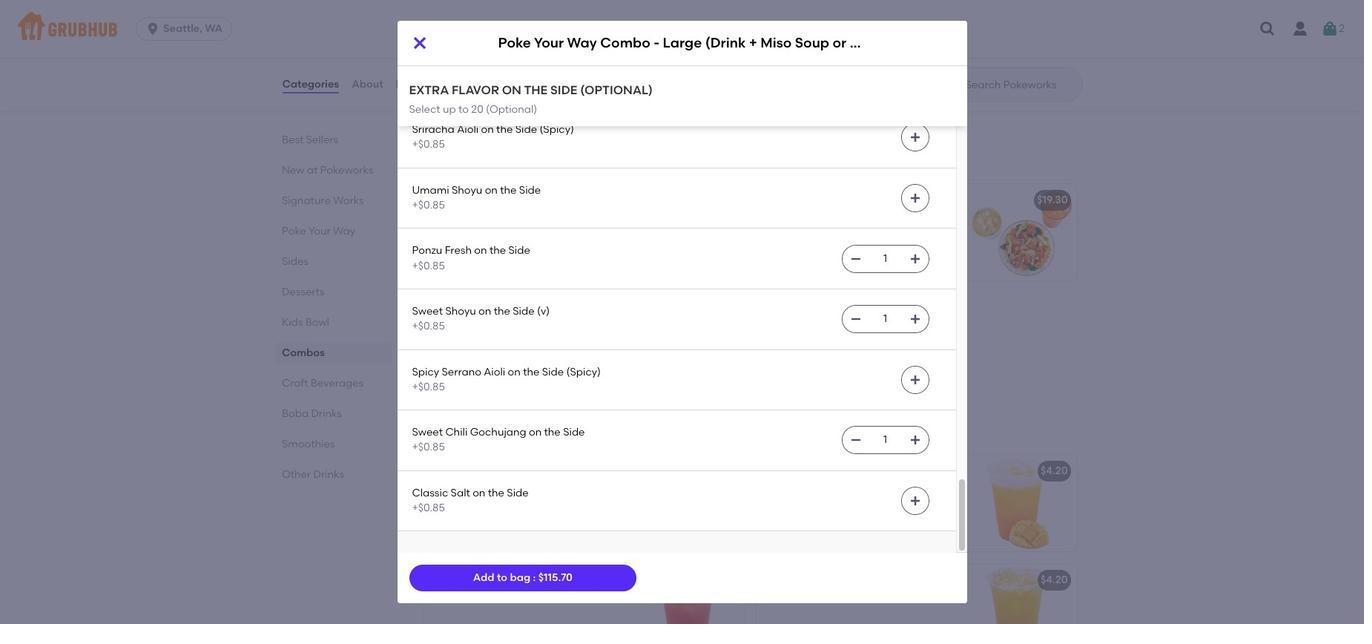 Task type: locate. For each thing, give the bounding box(es) containing it.
+$0.85 inside classic salt on the side +$0.85
[[412, 502, 445, 514]]

the down surimi
[[496, 123, 513, 136]]

on inside the spicy serrano aioli on the side (spicy) +$0.85
[[508, 365, 521, 378]]

strawberry lemonade button
[[424, 564, 745, 624]]

on inside sriracha aioli on the side (spicy) +$0.85
[[481, 123, 494, 136]]

(optional) up 'tofu'
[[486, 23, 537, 36]]

4 input item quantity number field from the top
[[869, 427, 902, 454]]

ins, inside "mix up to 2 proteins with your choice of base, mix-ins, toppings, and flavor."
[[830, 230, 846, 243]]

classic up flavor
[[468, 63, 504, 75]]

0 vertical spatial select
[[409, 23, 440, 36]]

the for pokeworks classic on the side +$0.85
[[522, 63, 538, 75]]

$4.20 inside 'button'
[[1041, 574, 1068, 586]]

the down three proteins with your choice of mix ins, toppings, and flavor.
[[523, 365, 540, 378]]

your up the three
[[460, 303, 483, 316]]

pokeworks
[[412, 63, 465, 75], [490, 98, 543, 111], [320, 164, 373, 177]]

craft beverages up boba drinks
[[282, 377, 363, 390]]

the for classic salt on the side +$0.85
[[488, 487, 505, 499]]

signature inside button
[[433, 194, 483, 206]]

0 vertical spatial ins,
[[830, 230, 846, 243]]

signature down at
[[282, 194, 330, 207]]

2 select from the top
[[409, 103, 440, 115]]

the inside classic salt on the side +$0.85
[[488, 487, 505, 499]]

drinks for boba drinks
[[311, 407, 342, 420]]

+$0.85 inside the umami shoyu on the side +$0.85
[[412, 199, 445, 212]]

side inside the spicy serrano aioli on the side (spicy) +$0.85
[[542, 365, 564, 378]]

large left $7.80
[[663, 34, 702, 52]]

$7.80
[[707, 32, 732, 45]]

on for sweet
[[479, 305, 491, 318]]

side inside 'ponzu fresh on the side +$0.85'
[[509, 244, 530, 257]]

side for classic salt on the side
[[507, 487, 529, 499]]

1 vertical spatial (optional)
[[486, 103, 537, 115]]

drinks
[[311, 407, 342, 420], [313, 468, 344, 481]]

beverages
[[310, 377, 363, 390], [466, 420, 549, 439]]

3 input item quantity number field from the top
[[869, 306, 902, 333]]

0 vertical spatial your
[[534, 34, 564, 52]]

1 vertical spatial shoyu
[[445, 305, 476, 318]]

2 vertical spatial up
[[785, 215, 798, 227]]

1 vertical spatial with
[[865, 215, 886, 227]]

on inside the umami shoyu on the side +$0.85
[[485, 184, 498, 196]]

your inside three proteins with your choice of mix ins, toppings, and flavor.
[[531, 324, 553, 337]]

20 down flavor
[[471, 103, 484, 115]]

0 vertical spatial toppings,
[[849, 230, 896, 243]]

kids bowl image
[[633, 22, 745, 119]]

smoothies
[[282, 438, 335, 450]]

(optional) inside the extra flavor on the side (optional) select up to 20 (optional)
[[486, 103, 537, 115]]

0 vertical spatial (spicy)
[[540, 123, 574, 136]]

on inside sweet shoyu on the side (v) +$0.85
[[479, 305, 491, 318]]

poke your way combo - regular (drink + miso soup or kettle chips) image
[[966, 184, 1077, 281]]

0 horizontal spatial way
[[333, 225, 355, 237]]

corn,
[[465, 68, 490, 81]]

proteins up mix- in the right top of the page
[[821, 215, 862, 227]]

1 vertical spatial miso
[[601, 194, 625, 206]]

kettle
[[850, 34, 890, 52], [669, 194, 699, 206], [699, 303, 729, 316]]

and inside "mix up to 2 proteins with your choice of base, mix-ins, toppings, and flavor."
[[898, 230, 919, 243]]

- left $7.80
[[654, 34, 660, 52]]

craft
[[282, 377, 308, 390], [421, 420, 462, 439]]

craft beverages
[[282, 377, 363, 390], [421, 420, 549, 439]]

pokeworks up extra
[[412, 63, 465, 75]]

the up three proteins with your choice of mix ins, toppings, and flavor.
[[494, 305, 510, 318]]

classic inside the chicken or tofu with white rice, sweet corn, mandarin orange, edamame, surimi salad, wonton crisps, and pokeworks classic
[[546, 98, 582, 111]]

drinks for other drinks
[[313, 468, 344, 481]]

works down sriracha aioli on the side (spicy) +$0.85
[[485, 194, 516, 206]]

poke up sides
[[282, 225, 306, 237]]

craft beverages up lilikoi lemonade
[[421, 420, 549, 439]]

on right the fresh
[[474, 244, 487, 257]]

1 horizontal spatial toppings,
[[849, 230, 896, 243]]

on right salt at bottom left
[[473, 487, 486, 499]]

way
[[567, 34, 597, 52], [333, 225, 355, 237], [485, 303, 508, 316]]

select inside the extra flavor on the side (optional) select up to 20 (optional)
[[409, 103, 440, 115]]

2 20 from the top
[[471, 103, 484, 115]]

2 vertical spatial way
[[485, 303, 508, 316]]

Search Pokeworks search field
[[964, 78, 1078, 92]]

shoyu up the three
[[445, 305, 476, 318]]

toppings, down sweet shoyu on the side (v) +$0.85
[[472, 339, 519, 352]]

svg image inside main navigation navigation
[[1259, 20, 1277, 38]]

0 vertical spatial soup
[[795, 34, 830, 52]]

on inside classic salt on the side +$0.85
[[473, 487, 486, 499]]

20 up chicken
[[471, 23, 484, 36]]

1 vertical spatial soup
[[627, 194, 653, 206]]

about
[[352, 78, 383, 90]]

select down extra
[[409, 103, 440, 115]]

0 horizontal spatial miso
[[601, 194, 625, 206]]

toppings, right mix- in the right top of the page
[[849, 230, 896, 243]]

on for pokeworks
[[507, 63, 519, 75]]

of inside "mix up to 2 proteins with your choice of base, mix-ins, toppings, and flavor."
[[765, 230, 775, 243]]

of inside three proteins with your choice of mix ins, toppings, and flavor.
[[592, 324, 602, 337]]

0 vertical spatial large
[[663, 34, 702, 52]]

combos
[[421, 149, 486, 168], [282, 347, 325, 359]]

svg image
[[1322, 20, 1339, 38], [146, 22, 160, 36], [411, 34, 429, 52], [909, 132, 921, 144], [909, 192, 921, 204], [909, 253, 921, 265], [909, 313, 921, 325], [909, 374, 921, 386], [850, 434, 862, 446], [909, 495, 921, 507]]

2 horizontal spatial classic
[[546, 98, 582, 111]]

pokeworks right at
[[320, 164, 373, 177]]

on down three proteins with your choice of mix ins, toppings, and flavor.
[[508, 365, 521, 378]]

poke your way combo - large (drink + miso soup or kettle chips)
[[498, 34, 937, 52], [433, 303, 765, 316]]

1 vertical spatial -
[[551, 303, 555, 316]]

sweet left the chili
[[412, 426, 443, 439]]

select up chicken
[[409, 23, 440, 36]]

0 vertical spatial pokeworks
[[412, 63, 465, 75]]

+$0.85 down ponzu
[[412, 259, 445, 272]]

on inside 'ponzu fresh on the side +$0.85'
[[474, 244, 487, 257]]

$4.20 for lilikoi lemonade
[[709, 465, 736, 477]]

1 vertical spatial of
[[592, 324, 602, 337]]

1 vertical spatial drinks
[[313, 468, 344, 481]]

side inside sweet shoyu on the side (v) +$0.85
[[513, 305, 535, 318]]

sweet inside sweet shoyu on the side (v) +$0.85
[[412, 305, 443, 318]]

1 vertical spatial combo
[[519, 194, 557, 206]]

works for signature works
[[333, 194, 364, 207]]

proteins right the three
[[464, 324, 505, 337]]

up inside "mix up to 2 proteins with your choice of base, mix-ins, toppings, and flavor."
[[785, 215, 798, 227]]

2 horizontal spatial pokeworks
[[490, 98, 543, 111]]

1 horizontal spatial 2
[[1339, 22, 1345, 35]]

svg image inside seattle, wa button
[[146, 22, 160, 36]]

chili
[[445, 426, 468, 439]]

poke up 'tofu'
[[498, 34, 531, 52]]

flavor. down base,
[[765, 245, 796, 258]]

the inside pokeworks classic on the side +$0.85
[[522, 63, 538, 75]]

0 horizontal spatial and
[[467, 98, 487, 111]]

0 vertical spatial your
[[888, 215, 910, 227]]

0 vertical spatial 2
[[1339, 22, 1345, 35]]

classic inside pokeworks classic on the side +$0.85
[[468, 63, 504, 75]]

craft up boba
[[282, 377, 308, 390]]

1 horizontal spatial your
[[460, 303, 483, 316]]

to
[[459, 23, 469, 36], [459, 103, 469, 115], [800, 215, 811, 227], [497, 571, 508, 584]]

beverages up boba drinks
[[310, 377, 363, 390]]

categories button
[[282, 58, 340, 111]]

ins,
[[830, 230, 846, 243], [453, 339, 470, 352]]

0 vertical spatial (optional)
[[486, 23, 537, 36]]

0 horizontal spatial aioli
[[457, 123, 479, 136]]

combos down sriracha
[[421, 149, 486, 168]]

flavor. inside "mix up to 2 proteins with your choice of base, mix-ins, toppings, and flavor."
[[765, 245, 796, 258]]

the up the
[[522, 63, 538, 75]]

side inside the umami shoyu on the side +$0.85
[[519, 184, 541, 196]]

0 vertical spatial way
[[567, 34, 597, 52]]

and
[[467, 98, 487, 111], [898, 230, 919, 243], [522, 339, 542, 352]]

lemonade
[[465, 465, 519, 477], [804, 465, 858, 477], [492, 574, 546, 586]]

+$0.85 down lilikoi
[[412, 502, 445, 514]]

signature for signature works
[[282, 194, 330, 207]]

4 +$0.85 from the top
[[412, 259, 445, 272]]

side inside sweet chili gochujang on the side +$0.85
[[563, 426, 585, 439]]

1 vertical spatial kettle
[[669, 194, 699, 206]]

2 (optional) from the top
[[486, 103, 537, 115]]

1 vertical spatial way
[[333, 225, 355, 237]]

on up on
[[507, 63, 519, 75]]

0 vertical spatial sweet
[[412, 305, 443, 318]]

$4.20 button
[[756, 564, 1077, 624]]

the inside 'ponzu fresh on the side +$0.85'
[[490, 244, 506, 257]]

0 vertical spatial kettle
[[850, 34, 890, 52]]

+$0.85
[[412, 78, 445, 90], [412, 138, 445, 151], [412, 199, 445, 212], [412, 259, 445, 272], [412, 320, 445, 333], [412, 381, 445, 393], [412, 441, 445, 454], [412, 502, 445, 514]]

your up white
[[534, 34, 564, 52]]

the inside sweet shoyu on the side (v) +$0.85
[[494, 305, 510, 318]]

on for sriracha
[[481, 123, 494, 136]]

side inside pokeworks classic on the side +$0.85
[[541, 63, 563, 75]]

or inside button
[[656, 194, 666, 206]]

1 horizontal spatial proteins
[[821, 215, 862, 227]]

with
[[512, 53, 533, 66], [865, 215, 886, 227], [508, 324, 529, 337]]

new at pokeworks
[[282, 164, 373, 177]]

1 vertical spatial toppings,
[[472, 339, 519, 352]]

2
[[1339, 22, 1345, 35], [813, 215, 819, 227]]

the inside sriracha aioli on the side (spicy) +$0.85
[[496, 123, 513, 136]]

main navigation navigation
[[0, 0, 1365, 58]]

2 input item quantity number field from the top
[[869, 245, 902, 272]]

0 vertical spatial flavor.
[[765, 245, 796, 258]]

signature
[[433, 194, 483, 206], [282, 194, 330, 207]]

1 vertical spatial sweet
[[412, 426, 443, 439]]

1 horizontal spatial works
[[485, 194, 516, 206]]

0 vertical spatial (drink
[[705, 34, 746, 52]]

(optional)
[[486, 23, 537, 36], [486, 103, 537, 115]]

1 horizontal spatial flavor.
[[765, 245, 796, 258]]

2 +$0.85 from the top
[[412, 138, 445, 151]]

on inside sweet chili gochujang on the side +$0.85
[[529, 426, 542, 439]]

0 vertical spatial of
[[765, 230, 775, 243]]

2 vertical spatial with
[[508, 324, 529, 337]]

2 horizontal spatial and
[[898, 230, 919, 243]]

poke up the three
[[433, 303, 458, 316]]

aioli
[[457, 123, 479, 136], [484, 365, 505, 378]]

1 vertical spatial your
[[308, 225, 330, 237]]

20 inside the extra flavor on the side (optional) select up to 20 (optional)
[[471, 103, 484, 115]]

1 horizontal spatial pokeworks
[[412, 63, 465, 75]]

:
[[533, 571, 536, 584]]

pokeworks down on
[[490, 98, 543, 111]]

1 +$0.85 from the top
[[412, 78, 445, 90]]

svg image
[[1259, 20, 1277, 38], [850, 253, 862, 265], [850, 313, 862, 325], [909, 434, 921, 446]]

aioli down crisps,
[[457, 123, 479, 136]]

categories
[[282, 78, 339, 90]]

1 horizontal spatial and
[[522, 339, 542, 352]]

combo
[[600, 34, 651, 52], [519, 194, 557, 206], [510, 303, 548, 316]]

sweet shoyu on the side (v) +$0.85
[[412, 305, 550, 333]]

signature works combo (drink + miso soup or kettle chips) image
[[633, 184, 745, 281]]

choice inside three proteins with your choice of mix ins, toppings, and flavor.
[[556, 324, 590, 337]]

the right gochujang
[[544, 426, 561, 439]]

signature up the fresh
[[433, 194, 483, 206]]

flavor. down (v)
[[544, 339, 575, 352]]

0 horizontal spatial ins,
[[453, 339, 470, 352]]

umami shoyu on the side +$0.85
[[412, 184, 541, 212]]

works
[[485, 194, 516, 206], [333, 194, 364, 207]]

7 +$0.85 from the top
[[412, 441, 445, 454]]

shoyu right umami on the top left of the page
[[452, 184, 483, 196]]

2 horizontal spatial miso
[[761, 34, 792, 52]]

kettle inside button
[[669, 194, 699, 206]]

three proteins with your choice of mix ins, toppings, and flavor.
[[433, 324, 602, 352]]

soup
[[795, 34, 830, 52], [627, 194, 653, 206], [658, 303, 684, 316]]

soup inside button
[[627, 194, 653, 206]]

+$0.85 down sriracha
[[412, 138, 445, 151]]

works inside button
[[485, 194, 516, 206]]

(optional) down on
[[486, 103, 537, 115]]

beverages down the spicy serrano aioli on the side (spicy) +$0.85
[[466, 420, 549, 439]]

1 vertical spatial choice
[[556, 324, 590, 337]]

up up chicken
[[443, 23, 456, 36]]

the down lilikoi lemonade
[[488, 487, 505, 499]]

side for ponzu fresh on the side
[[509, 244, 530, 257]]

to up mix- in the right top of the page
[[800, 215, 811, 227]]

add
[[473, 571, 495, 584]]

0 vertical spatial miso
[[761, 34, 792, 52]]

(spicy)
[[540, 123, 574, 136], [567, 365, 601, 378]]

to left bag
[[497, 571, 508, 584]]

shoyu
[[452, 184, 483, 196], [445, 305, 476, 318]]

the right the fresh
[[490, 244, 506, 257]]

0 horizontal spatial flavor.
[[544, 339, 575, 352]]

up down edamame,
[[443, 103, 456, 115]]

select
[[409, 23, 440, 36], [409, 103, 440, 115]]

0 horizontal spatial works
[[333, 194, 364, 207]]

-
[[654, 34, 660, 52], [551, 303, 555, 316]]

side for umami shoyu on the side
[[519, 184, 541, 196]]

+$0.85 down spicy
[[412, 381, 445, 393]]

strawberry lemonade image
[[633, 564, 745, 624]]

works for signature works combo (drink + miso soup or kettle chips)
[[485, 194, 516, 206]]

0 horizontal spatial craft beverages
[[282, 377, 363, 390]]

lemonade for lilikoi lemonade
[[465, 465, 519, 477]]

2 vertical spatial miso
[[632, 303, 655, 316]]

proteins inside "mix up to 2 proteins with your choice of base, mix-ins, toppings, and flavor."
[[821, 215, 862, 227]]

ins, inside three proteins with your choice of mix ins, toppings, and flavor.
[[453, 339, 470, 352]]

1 sweet from the top
[[412, 305, 443, 318]]

Input item quantity number field
[[869, 64, 902, 90], [869, 245, 902, 272], [869, 306, 902, 333], [869, 427, 902, 454]]

sweet inside sweet chili gochujang on the side +$0.85
[[412, 426, 443, 439]]

0 vertical spatial 20
[[471, 23, 484, 36]]

0 horizontal spatial kettle
[[669, 194, 699, 206]]

1 horizontal spatial way
[[485, 303, 508, 316]]

1 horizontal spatial combos
[[421, 149, 486, 168]]

works down new at pokeworks
[[333, 194, 364, 207]]

2 horizontal spatial your
[[534, 34, 564, 52]]

1 horizontal spatial craft
[[421, 420, 462, 439]]

$19.30
[[1037, 194, 1068, 206]]

or
[[833, 34, 847, 52], [477, 53, 487, 66], [656, 194, 666, 206], [686, 303, 697, 316]]

sweet up the three
[[412, 305, 443, 318]]

0 horizontal spatial combos
[[282, 347, 325, 359]]

+$0.85 inside 'ponzu fresh on the side +$0.85'
[[412, 259, 445, 272]]

best
[[282, 134, 303, 146]]

(spicy) inside sriracha aioli on the side (spicy) +$0.85
[[540, 123, 574, 136]]

your
[[534, 34, 564, 52], [308, 225, 330, 237], [460, 303, 483, 316]]

chips)
[[893, 34, 937, 52], [701, 194, 734, 206], [732, 303, 765, 316]]

side inside classic salt on the side +$0.85
[[507, 487, 529, 499]]

6 +$0.85 from the top
[[412, 381, 445, 393]]

large right (v)
[[558, 303, 587, 316]]

and inside the chicken or tofu with white rice, sweet corn, mandarin orange, edamame, surimi salad, wonton crisps, and pokeworks classic
[[467, 98, 487, 111]]

0 vertical spatial up
[[443, 23, 456, 36]]

up
[[443, 23, 456, 36], [443, 103, 456, 115], [785, 215, 798, 227]]

0 vertical spatial and
[[467, 98, 487, 111]]

+$0.85 up mix
[[412, 320, 445, 333]]

on down sriracha aioli on the side (spicy) +$0.85
[[485, 184, 498, 196]]

ins, right base,
[[830, 230, 846, 243]]

ponzu
[[412, 244, 443, 257]]

classic down side on the left top of the page
[[546, 98, 582, 111]]

5 +$0.85 from the top
[[412, 320, 445, 333]]

lemonade for mango lemonade
[[804, 465, 858, 477]]

sweet
[[412, 305, 443, 318], [412, 426, 443, 439]]

toppings,
[[849, 230, 896, 243], [472, 339, 519, 352]]

+$0.85 inside pokeworks classic on the side +$0.85
[[412, 78, 445, 90]]

combos down 'kids bowl'
[[282, 347, 325, 359]]

1 horizontal spatial kettle
[[699, 303, 729, 316]]

way up three proteins with your choice of mix ins, toppings, and flavor.
[[485, 303, 508, 316]]

seattle,
[[163, 22, 202, 35]]

miso inside signature works combo (drink + miso soup or kettle chips) button
[[601, 194, 625, 206]]

3 +$0.85 from the top
[[412, 199, 445, 212]]

drinks right boba
[[311, 407, 342, 420]]

up inside the extra flavor on the side (optional) select up to 20 (optional)
[[443, 103, 456, 115]]

0 vertical spatial proteins
[[821, 215, 862, 227]]

2 sweet from the top
[[412, 426, 443, 439]]

(drink
[[705, 34, 746, 52], [559, 194, 590, 206], [590, 303, 620, 316]]

way up rice,
[[567, 34, 597, 52]]

to down edamame,
[[459, 103, 469, 115]]

0 horizontal spatial large
[[558, 303, 587, 316]]

1 vertical spatial select
[[409, 103, 440, 115]]

0 vertical spatial drinks
[[311, 407, 342, 420]]

0 horizontal spatial classic
[[412, 487, 448, 499]]

on down flavor
[[481, 123, 494, 136]]

the inside the umami shoyu on the side +$0.85
[[500, 184, 517, 196]]

on up three proteins with your choice of mix ins, toppings, and flavor.
[[479, 305, 491, 318]]

1 vertical spatial (spicy)
[[567, 365, 601, 378]]

shoyu inside sweet shoyu on the side (v) +$0.85
[[445, 305, 476, 318]]

0 horizontal spatial 2
[[813, 215, 819, 227]]

way down signature works on the left top of page
[[333, 225, 355, 237]]

toppings, inside "mix up to 2 proteins with your choice of base, mix-ins, toppings, and flavor."
[[849, 230, 896, 243]]

lilikoi green tea image
[[966, 564, 1077, 624]]

strawberry lemonade
[[433, 574, 546, 586]]

ins, right mix
[[453, 339, 470, 352]]

2 horizontal spatial poke
[[498, 34, 531, 52]]

lemonade inside button
[[492, 574, 546, 586]]

1 vertical spatial poke
[[282, 225, 306, 237]]

- right (v)
[[551, 303, 555, 316]]

proteins
[[821, 215, 862, 227], [464, 324, 505, 337]]

20
[[471, 23, 484, 36], [471, 103, 484, 115]]

gochujang
[[470, 426, 527, 439]]

2 vertical spatial soup
[[658, 303, 684, 316]]

0 vertical spatial combos
[[421, 149, 486, 168]]

1 horizontal spatial aioli
[[484, 365, 505, 378]]

classic down lilikoi
[[412, 487, 448, 499]]

side inside sriracha aioli on the side (spicy) +$0.85
[[515, 123, 537, 136]]

on for classic
[[473, 487, 486, 499]]

0 vertical spatial -
[[654, 34, 660, 52]]

mix
[[765, 215, 782, 227]]

(drink inside button
[[559, 194, 590, 206]]

1 vertical spatial (drink
[[559, 194, 590, 206]]

mix up to 2 proteins with your choice of base, mix-ins, toppings, and flavor.
[[765, 215, 947, 258]]

craft up lilikoi
[[421, 420, 462, 439]]

0 horizontal spatial choice
[[556, 324, 590, 337]]

on inside pokeworks classic on the side +$0.85
[[507, 63, 519, 75]]

side for sriracha aioli on the side (spicy)
[[515, 123, 537, 136]]

mandarin
[[493, 68, 543, 81]]

sweet for sweet shoyu on the side (v) +$0.85
[[412, 305, 443, 318]]

shoyu inside the umami shoyu on the side +$0.85
[[452, 184, 483, 196]]

+$0.85 inside sriracha aioli on the side (spicy) +$0.85
[[412, 138, 445, 151]]

your down signature works on the left top of page
[[308, 225, 330, 237]]

on for umami
[[485, 184, 498, 196]]

8 +$0.85 from the top
[[412, 502, 445, 514]]

drinks right the other
[[313, 468, 344, 481]]

lilikoi
[[433, 465, 462, 477]]

+$0.85 up lilikoi
[[412, 441, 445, 454]]

1 vertical spatial 20
[[471, 103, 484, 115]]

(optional)
[[580, 83, 653, 97]]

2 horizontal spatial way
[[567, 34, 597, 52]]

1 vertical spatial poke your way combo - large (drink + miso soup or kettle chips)
[[433, 303, 765, 316]]

on right gochujang
[[529, 426, 542, 439]]

+$0.85 up crisps,
[[412, 78, 445, 90]]

1 horizontal spatial signature
[[433, 194, 483, 206]]

1 horizontal spatial large
[[663, 34, 702, 52]]

+$0.85 down umami on the top left of the page
[[412, 199, 445, 212]]

up up base,
[[785, 215, 798, 227]]

1 vertical spatial flavor.
[[544, 339, 575, 352]]

the down sriracha aioli on the side (spicy) +$0.85
[[500, 184, 517, 196]]

flavor. inside three proteins with your choice of mix ins, toppings, and flavor.
[[544, 339, 575, 352]]

1 vertical spatial your
[[531, 324, 553, 337]]

aioli right serrano
[[484, 365, 505, 378]]

bowl
[[305, 316, 329, 329]]



Task type: vqa. For each thing, say whether or not it's contained in the screenshot.
RANCH
no



Task type: describe. For each thing, give the bounding box(es) containing it.
with inside three proteins with your choice of mix ins, toppings, and flavor.
[[508, 324, 529, 337]]

to inside the extra flavor on the side (optional) select up to 20 (optional)
[[459, 103, 469, 115]]

poke your way
[[282, 225, 355, 237]]

to inside "mix up to 2 proteins with your choice of base, mix-ins, toppings, and flavor."
[[800, 215, 811, 227]]

$7.80 +
[[707, 32, 738, 45]]

pokeworks inside the chicken or tofu with white rice, sweet corn, mandarin orange, edamame, surimi salad, wonton crisps, and pokeworks classic
[[490, 98, 543, 111]]

sides
[[282, 255, 308, 268]]

wa
[[205, 22, 223, 35]]

mango lemonade image
[[966, 455, 1077, 552]]

with inside the chicken or tofu with white rice, sweet corn, mandarin orange, edamame, surimi salad, wonton crisps, and pokeworks classic
[[512, 53, 533, 66]]

the for ponzu fresh on the side +$0.85
[[490, 244, 506, 257]]

base,
[[778, 230, 805, 243]]

signature for signature works combo (drink + miso soup or kettle chips)
[[433, 194, 483, 206]]

up for mix
[[785, 215, 798, 227]]

sweet for sweet chili gochujang on the side +$0.85
[[412, 426, 443, 439]]

shoyu for umami
[[452, 184, 483, 196]]

choice inside "mix up to 2 proteins with your choice of base, mix-ins, toppings, and flavor."
[[913, 215, 947, 227]]

0 horizontal spatial beverages
[[310, 377, 363, 390]]

poke your way combo - large (drink + miso soup or kettle chips) image
[[633, 293, 745, 390]]

aioli inside sriracha aioli on the side (spicy) +$0.85
[[457, 123, 479, 136]]

1 vertical spatial craft beverages
[[421, 420, 549, 439]]

sellers
[[306, 134, 338, 146]]

sweet chili gochujang on the side +$0.85
[[412, 426, 585, 454]]

$115.70
[[538, 571, 573, 584]]

reviews button
[[395, 58, 438, 111]]

2 vertical spatial kettle
[[699, 303, 729, 316]]

spicy
[[412, 365, 439, 378]]

2 vertical spatial poke
[[433, 303, 458, 316]]

mango lemonade
[[765, 465, 858, 477]]

other
[[282, 468, 311, 481]]

aioli inside the spicy serrano aioli on the side (spicy) +$0.85
[[484, 365, 505, 378]]

0 vertical spatial craft beverages
[[282, 377, 363, 390]]

spicy serrano aioli on the side (spicy) +$0.85
[[412, 365, 601, 393]]

the inside the spicy serrano aioli on the side (spicy) +$0.85
[[523, 365, 540, 378]]

input item quantity number field for sweet chili gochujang on the side
[[869, 427, 902, 454]]

signature works combo (drink + miso soup or kettle chips) button
[[424, 184, 745, 281]]

desserts
[[282, 286, 324, 298]]

2 horizontal spatial soup
[[795, 34, 830, 52]]

sweet
[[433, 68, 462, 81]]

sriracha
[[412, 123, 455, 136]]

classic salt on the side +$0.85
[[412, 487, 529, 514]]

+$0.85 inside sweet chili gochujang on the side +$0.85
[[412, 441, 445, 454]]

chicken
[[433, 53, 474, 66]]

classic inside classic salt on the side +$0.85
[[412, 487, 448, 499]]

reviews
[[396, 78, 437, 90]]

flavor
[[452, 83, 499, 97]]

boba drinks
[[282, 407, 342, 420]]

chicken or tofu with white rice, sweet corn, mandarin orange, edamame, surimi salad, wonton crisps, and pokeworks classic
[[433, 53, 594, 111]]

1 horizontal spatial beverages
[[466, 420, 549, 439]]

chips) inside button
[[701, 194, 734, 206]]

2 vertical spatial combo
[[510, 303, 548, 316]]

fresh
[[445, 244, 472, 257]]

the for sriracha aioli on the side (spicy) +$0.85
[[496, 123, 513, 136]]

add to bag : $115.70
[[473, 571, 573, 584]]

1 vertical spatial large
[[558, 303, 587, 316]]

seattle, wa button
[[136, 17, 238, 41]]

0 horizontal spatial pokeworks
[[320, 164, 373, 177]]

your inside "mix up to 2 proteins with your choice of base, mix-ins, toppings, and flavor."
[[888, 215, 910, 227]]

white
[[536, 53, 563, 66]]

or inside the chicken or tofu with white rice, sweet corn, mandarin orange, edamame, surimi salad, wonton crisps, and pokeworks classic
[[477, 53, 487, 66]]

0 horizontal spatial -
[[551, 303, 555, 316]]

salad,
[[524, 83, 554, 96]]

combo inside signature works combo (drink + miso soup or kettle chips) button
[[519, 194, 557, 206]]

1 input item quantity number field from the top
[[869, 64, 902, 90]]

svg image inside 2 button
[[1322, 20, 1339, 38]]

on for ponzu
[[474, 244, 487, 257]]

0 vertical spatial chips)
[[893, 34, 937, 52]]

mix-
[[808, 230, 830, 243]]

serrano
[[442, 365, 482, 378]]

2 inside "mix up to 2 proteins with your choice of base, mix-ins, toppings, and flavor."
[[813, 215, 819, 227]]

1 (optional) from the top
[[486, 23, 537, 36]]

up for select
[[443, 23, 456, 36]]

new
[[282, 164, 304, 177]]

proteins inside three proteins with your choice of mix ins, toppings, and flavor.
[[464, 324, 505, 337]]

signature works
[[282, 194, 364, 207]]

pokeworks inside pokeworks classic on the side +$0.85
[[412, 63, 465, 75]]

best sellers
[[282, 134, 338, 146]]

lemonade for strawberry lemonade
[[492, 574, 546, 586]]

1 select from the top
[[409, 23, 440, 36]]

side for pokeworks classic on the side
[[541, 63, 563, 75]]

0 vertical spatial craft
[[282, 377, 308, 390]]

seattle, wa
[[163, 22, 223, 35]]

2 horizontal spatial kettle
[[850, 34, 890, 52]]

1 20 from the top
[[471, 23, 484, 36]]

side for sweet shoyu on the side (v)
[[513, 305, 535, 318]]

2 vertical spatial chips)
[[732, 303, 765, 316]]

extra flavor on the side (optional) select up to 20 (optional)
[[409, 83, 653, 115]]

about button
[[351, 58, 384, 111]]

+$0.85 inside sweet shoyu on the side (v) +$0.85
[[412, 320, 445, 333]]

rice,
[[565, 53, 587, 66]]

2 vertical spatial your
[[460, 303, 483, 316]]

mango
[[765, 465, 801, 477]]

toppings, inside three proteins with your choice of mix ins, toppings, and flavor.
[[472, 339, 519, 352]]

at
[[307, 164, 317, 177]]

on
[[502, 83, 522, 97]]

kids bowl
[[282, 316, 329, 329]]

boba
[[282, 407, 308, 420]]

salt
[[451, 487, 470, 499]]

to up chicken
[[459, 23, 469, 36]]

side
[[551, 83, 578, 97]]

2 inside button
[[1339, 22, 1345, 35]]

the for sweet shoyu on the side (v) +$0.85
[[494, 305, 510, 318]]

orange,
[[545, 68, 584, 81]]

$4.20 for mango lemonade
[[1041, 465, 1068, 477]]

edamame,
[[433, 83, 489, 96]]

input item quantity number field for ponzu fresh on the side
[[869, 245, 902, 272]]

2 button
[[1322, 16, 1345, 42]]

sriracha aioli on the side (spicy) +$0.85
[[412, 123, 574, 151]]

(spicy) inside the spicy serrano aioli on the side (spicy) +$0.85
[[567, 365, 601, 378]]

kids
[[282, 316, 303, 329]]

shoyu for sweet
[[445, 305, 476, 318]]

and inside three proteins with your choice of mix ins, toppings, and flavor.
[[522, 339, 542, 352]]

lilikoi lemonade
[[433, 465, 519, 477]]

+ inside signature works combo (drink + miso soup or kettle chips) button
[[593, 194, 599, 206]]

crisps,
[[433, 98, 465, 111]]

select up to 20 (optional)
[[409, 23, 537, 36]]

the
[[524, 83, 548, 97]]

ponzu fresh on the side +$0.85
[[412, 244, 530, 272]]

pokeworks classic on the side +$0.85
[[412, 63, 563, 90]]

surimi
[[491, 83, 521, 96]]

(v)
[[537, 305, 550, 318]]

signature works combo (drink + miso soup or kettle chips)
[[433, 194, 734, 206]]

1 horizontal spatial -
[[654, 34, 660, 52]]

0 horizontal spatial poke
[[282, 225, 306, 237]]

wonton
[[557, 83, 594, 96]]

+$0.85 inside the spicy serrano aioli on the side (spicy) +$0.85
[[412, 381, 445, 393]]

the inside sweet chili gochujang on the side +$0.85
[[544, 426, 561, 439]]

bag
[[510, 571, 531, 584]]

input item quantity number field for sweet shoyu on the side (v)
[[869, 306, 902, 333]]

0 vertical spatial combo
[[600, 34, 651, 52]]

with inside "mix up to 2 proteins with your choice of base, mix-ins, toppings, and flavor."
[[865, 215, 886, 227]]

mix
[[433, 339, 451, 352]]

extra
[[409, 83, 449, 97]]

2 vertical spatial (drink
[[590, 303, 620, 316]]

tofu
[[489, 53, 510, 66]]

0 vertical spatial poke your way combo - large (drink + miso soup or kettle chips)
[[498, 34, 937, 52]]

other drinks
[[282, 468, 344, 481]]

three
[[433, 324, 462, 337]]

strawberry
[[433, 574, 489, 586]]

the for umami shoyu on the side +$0.85
[[500, 184, 517, 196]]

lilikoi lemonade image
[[633, 455, 745, 552]]

umami
[[412, 184, 449, 196]]



